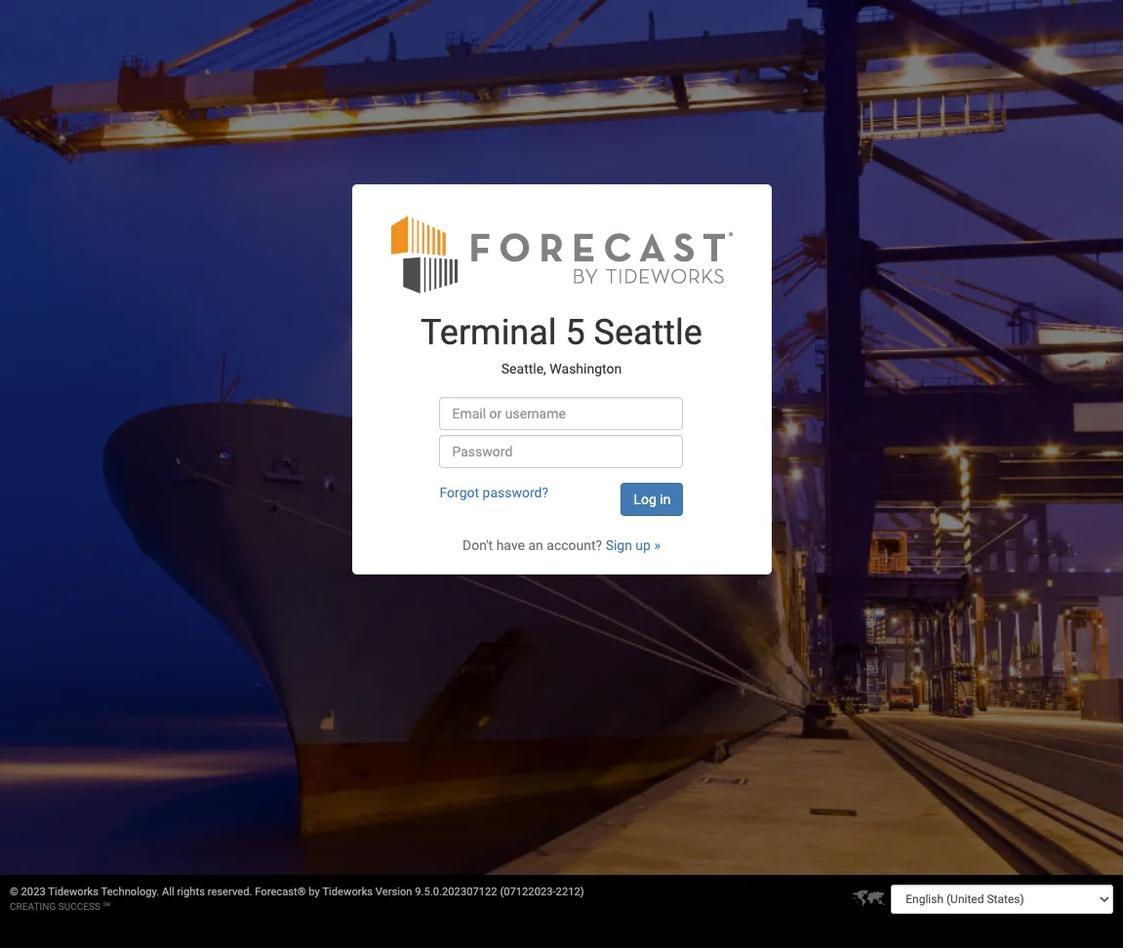Task type: vqa. For each thing, say whether or not it's contained in the screenshot.
Forgot password? Log in
yes



Task type: locate. For each thing, give the bounding box(es) containing it.
forgot password? link
[[440, 485, 549, 501]]

forecast® by tideworks image
[[391, 214, 733, 295]]

reserved.
[[208, 886, 252, 899]]

tideworks right by
[[323, 886, 373, 899]]

©
[[10, 886, 18, 899]]

9.5.0.202307122
[[415, 886, 498, 899]]

(07122023-
[[500, 886, 556, 899]]

log
[[634, 492, 657, 507]]

sign up » link
[[606, 538, 661, 553]]

1 horizontal spatial tideworks
[[323, 886, 373, 899]]

all
[[162, 886, 175, 899]]

© 2023 tideworks technology. all rights reserved. forecast® by tideworks version 9.5.0.202307122 (07122023-2212) creating success ℠
[[10, 886, 584, 913]]

»
[[654, 538, 661, 553]]

2023
[[21, 886, 46, 899]]

2212)
[[556, 886, 584, 899]]

up
[[636, 538, 651, 553]]

success
[[58, 902, 101, 913]]

tideworks
[[48, 886, 99, 899], [323, 886, 373, 899]]

terminal 5 seattle seattle, washington
[[421, 312, 703, 377]]

5
[[566, 312, 585, 353]]

don't have an account? sign up »
[[463, 538, 661, 553]]

Email or username text field
[[440, 397, 684, 430]]

in
[[660, 492, 671, 507]]

0 horizontal spatial tideworks
[[48, 886, 99, 899]]

tideworks up the success
[[48, 886, 99, 899]]

Password password field
[[440, 435, 684, 468]]

sign
[[606, 538, 633, 553]]

washington
[[550, 362, 622, 377]]



Task type: describe. For each thing, give the bounding box(es) containing it.
an
[[529, 538, 544, 553]]

version
[[376, 886, 412, 899]]

have
[[497, 538, 525, 553]]

creating
[[10, 902, 56, 913]]

log in button
[[621, 483, 684, 516]]

2 tideworks from the left
[[323, 886, 373, 899]]

account?
[[547, 538, 602, 553]]

forgot
[[440, 485, 479, 501]]

1 tideworks from the left
[[48, 886, 99, 899]]

don't
[[463, 538, 493, 553]]

seattle,
[[502, 362, 547, 377]]

password?
[[483, 485, 549, 501]]

by
[[309, 886, 320, 899]]

forgot password? log in
[[440, 485, 671, 507]]

terminal
[[421, 312, 557, 353]]

seattle
[[594, 312, 703, 353]]

technology.
[[101, 886, 159, 899]]

℠
[[103, 902, 110, 913]]

forecast®
[[255, 886, 306, 899]]

rights
[[177, 886, 205, 899]]



